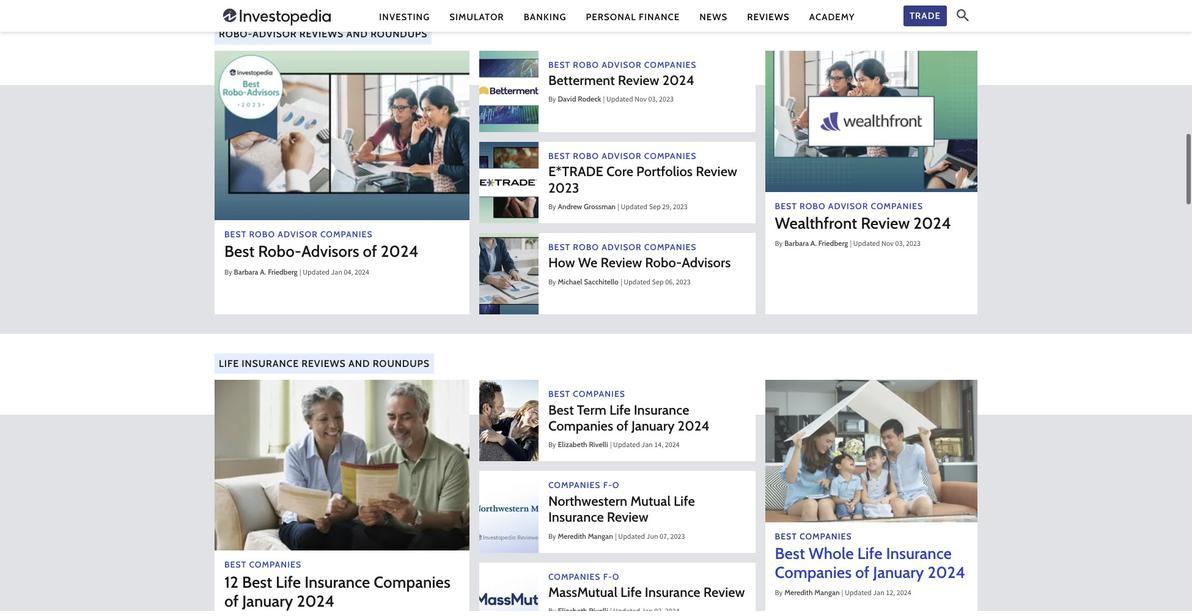 Task type: locate. For each thing, give the bounding box(es) containing it.
0 horizontal spatial nov
[[635, 94, 647, 106]]

life inside best whole life insurance companies of january 2024 by meredith mangan updated jan 12, 2024
[[858, 544, 883, 563]]

investing link
[[379, 11, 430, 24]]

a.
[[811, 239, 817, 248], [260, 267, 266, 276]]

insurance inside best whole life insurance companies of january 2024 by meredith mangan updated jan 12, 2024
[[887, 544, 952, 563]]

0 horizontal spatial robo-
[[219, 28, 253, 40]]

updated left the '29,'
[[621, 202, 648, 213]]

1 vertical spatial friedberg
[[268, 267, 298, 276]]

january for whole
[[874, 563, 925, 582]]

january up '14,'
[[632, 418, 675, 434]]

2 vertical spatial january
[[242, 591, 293, 611]]

1 horizontal spatial friedberg
[[819, 239, 849, 248]]

by inside the e*trade core portfolios review 2023 by andrew grossman updated sep 29, 2023
[[549, 202, 556, 213]]

best inside best whole life insurance companies of january 2024 by meredith mangan updated jan 12, 2024
[[775, 544, 806, 563]]

1 horizontal spatial a.
[[811, 239, 817, 248]]

portfolios
[[637, 163, 693, 180]]

barbara
[[785, 239, 809, 248], [234, 267, 258, 276]]

term
[[577, 402, 607, 418]]

0 horizontal spatial a.
[[260, 267, 266, 276]]

0 horizontal spatial 03,
[[649, 94, 658, 106]]

image shows investopedia best robo-advisors of 2023 with two photos that show someone looking at stock charts and then two women looking at a laptop computer. image
[[215, 51, 470, 220]]

0 vertical spatial 03,
[[649, 94, 658, 106]]

jan
[[331, 267, 343, 279], [642, 440, 653, 452], [874, 588, 885, 600]]

whole life insurance companies image
[[766, 380, 978, 522]]

best inside 'best term life insurance companies of january 2024 by elizabeth rivelli updated jan 14, 2024'
[[549, 402, 574, 418]]

life for 12 best life insurance companies of january 2024
[[276, 572, 301, 592]]

of inside best whole life insurance companies of january 2024 by meredith mangan updated jan 12, 2024
[[856, 563, 870, 582]]

massmutual
[[549, 584, 618, 601]]

2023 inside betterment review 2024 by david rodeck updated nov 03, 2023
[[659, 94, 674, 106]]

meredith down whole
[[785, 588, 813, 597]]

finance
[[639, 11, 680, 22]]

review inside the e*trade core portfolios review 2023 by andrew grossman updated sep 29, 2023
[[696, 163, 738, 180]]

1 horizontal spatial mangan
[[815, 588, 840, 597]]

0 horizontal spatial mangan
[[588, 531, 613, 540]]

search image
[[957, 9, 970, 21]]

1 horizontal spatial robo-
[[258, 242, 302, 261]]

sep inside how we review robo-advisors by michael sacchitello updated sep 06, 2023
[[652, 277, 664, 289]]

northwestern mutual life insurance review by meredith mangan updated jun 07, 2023
[[549, 493, 695, 543]]

updated right rodeck
[[607, 94, 634, 106]]

1 horizontal spatial advisors
[[682, 255, 731, 271]]

0 horizontal spatial meredith
[[558, 531, 587, 540]]

how we review robo-advisors by michael sacchitello updated sep 06, 2023
[[549, 255, 731, 289]]

1 horizontal spatial january
[[632, 418, 675, 434]]

sacchitello
[[584, 277, 619, 286]]

by
[[549, 94, 556, 106], [549, 202, 556, 213], [775, 239, 783, 250], [224, 267, 232, 279], [549, 277, 556, 289], [549, 440, 556, 452], [549, 531, 556, 543], [775, 588, 783, 600]]

0 vertical spatial mangan
[[588, 531, 613, 540]]

updated inside best whole life insurance companies of january 2024 by meredith mangan updated jan 12, 2024
[[845, 588, 872, 600]]

updated left 04,
[[303, 267, 330, 279]]

best life insurance companies image
[[215, 380, 470, 551]]

jan for best term life insurance companies of january 2024
[[642, 440, 653, 452]]

by inside best whole life insurance companies of january 2024 by meredith mangan updated jan 12, 2024
[[775, 588, 783, 600]]

companies for best term life insurance companies of january 2024
[[549, 418, 614, 434]]

life inside 'best term life insurance companies of january 2024 by elizabeth rivelli updated jan 14, 2024'
[[610, 402, 631, 418]]

of for best whole life insurance companies of january 2024 by meredith mangan updated jan 12, 2024
[[856, 563, 870, 582]]

personal
[[586, 11, 637, 22]]

barbara inside wealthfront review 2024 by barbara a. friedberg updated nov 03, 2023
[[785, 239, 809, 248]]

updated left jun
[[619, 531, 645, 543]]

life
[[219, 358, 239, 370], [610, 402, 631, 418], [674, 493, 695, 509], [858, 544, 883, 563], [276, 572, 301, 592], [621, 584, 642, 601]]

1 horizontal spatial meredith
[[785, 588, 813, 597]]

jan inside best robo-advisors of 2024 by barbara a. friedberg updated jan 04, 2024
[[331, 267, 343, 279]]

life for best term life insurance companies of january 2024 by elizabeth rivelli updated jan 14, 2024
[[610, 402, 631, 418]]

0 horizontal spatial january
[[242, 591, 293, 611]]

jun
[[647, 531, 659, 543]]

best inside best robo-advisors of 2024 by barbara a. friedberg updated jan 04, 2024
[[224, 242, 255, 261]]

banking link
[[524, 11, 567, 24]]

03,
[[649, 94, 658, 106], [896, 239, 905, 250]]

best for best whole life insurance companies of january 2024
[[775, 544, 806, 563]]

1 vertical spatial nov
[[882, 239, 894, 250]]

review inside betterment review 2024 by david rodeck updated nov 03, 2023
[[618, 72, 660, 89]]

03, inside betterment review 2024 by david rodeck updated nov 03, 2023
[[649, 94, 658, 106]]

0 horizontal spatial friedberg
[[268, 267, 298, 276]]

companies inside 12 best life insurance companies of january 2024
[[374, 572, 451, 592]]

1 horizontal spatial jan
[[642, 440, 653, 452]]

massmutual life insurance review link
[[480, 563, 756, 611]]

1 vertical spatial a.
[[260, 267, 266, 276]]

companies inside best whole life insurance companies of january 2024 by meredith mangan updated jan 12, 2024
[[775, 563, 852, 582]]

meredith
[[558, 531, 587, 540], [785, 588, 813, 597]]

january right the 12
[[242, 591, 293, 611]]

personal finance link
[[586, 11, 680, 24]]

january
[[632, 418, 675, 434], [874, 563, 925, 582], [242, 591, 293, 611]]

etrade core portfolios review 2023: e*trade logo in the midle with people in the background looking at their smartphones getting updates on their account. image
[[480, 142, 539, 223]]

1 horizontal spatial companies
[[549, 418, 614, 434]]

0 vertical spatial january
[[632, 418, 675, 434]]

roundups for best
[[373, 358, 430, 370]]

2 vertical spatial jan
[[874, 588, 885, 600]]

2 vertical spatial reviews
[[302, 358, 346, 370]]

1 vertical spatial barbara
[[234, 267, 258, 276]]

mangan inside best whole life insurance companies of january 2024 by meredith mangan updated jan 12, 2024
[[815, 588, 840, 597]]

betterment review 2024 by david rodeck updated nov 03, 2023
[[549, 72, 695, 106]]

reviews
[[748, 11, 790, 22], [300, 28, 344, 40], [302, 358, 346, 370]]

robo-
[[219, 28, 253, 40], [258, 242, 302, 261], [646, 255, 682, 271]]

friedberg
[[819, 239, 849, 248], [268, 267, 298, 276]]

1 vertical spatial reviews
[[300, 28, 344, 40]]

0 horizontal spatial advisors
[[302, 242, 359, 261]]

roundups
[[371, 28, 428, 40], [373, 358, 430, 370]]

2 horizontal spatial january
[[874, 563, 925, 582]]

1 vertical spatial meredith
[[785, 588, 813, 597]]

12
[[224, 572, 239, 592]]

review inside northwestern mutual life insurance review by meredith mangan updated jun 07, 2023
[[607, 509, 649, 526]]

0 horizontal spatial companies
[[374, 572, 451, 592]]

advisors
[[302, 242, 359, 261], [682, 255, 731, 271]]

2 horizontal spatial companies
[[775, 563, 852, 582]]

12 best life insurance companies of january 2024
[[224, 572, 451, 611]]

personal finance
[[586, 11, 680, 22]]

0 horizontal spatial barbara
[[234, 267, 258, 276]]

2 horizontal spatial jan
[[874, 588, 885, 600]]

updated down the wealthfront
[[854, 239, 881, 250]]

by inside how we review robo-advisors by michael sacchitello updated sep 06, 2023
[[549, 277, 556, 289]]

1 horizontal spatial 03,
[[896, 239, 905, 250]]

life insurance reviews and roundups
[[219, 358, 430, 370]]

january up 12,
[[874, 563, 925, 582]]

14,
[[655, 440, 664, 452]]

2023 inside wealthfront review 2024 by barbara a. friedberg updated nov 03, 2023
[[906, 239, 921, 250]]

insurance for 12 best life insurance companies of january 2024
[[305, 572, 370, 592]]

0 vertical spatial jan
[[331, 267, 343, 279]]

updated inside wealthfront review 2024 by barbara a. friedberg updated nov 03, 2023
[[854, 239, 881, 250]]

nov inside wealthfront review 2024 by barbara a. friedberg updated nov 03, 2023
[[882, 239, 894, 250]]

12 best life insurance companies of january 2024 link
[[215, 380, 470, 611]]

companies
[[549, 418, 614, 434], [775, 563, 852, 582], [374, 572, 451, 592]]

1 vertical spatial jan
[[642, 440, 653, 452]]

2 horizontal spatial robo-
[[646, 255, 682, 271]]

insurance inside northwestern mutual life insurance review by meredith mangan updated jun 07, 2023
[[549, 509, 604, 526]]

banking
[[524, 11, 567, 22]]

sep left the '29,'
[[649, 202, 661, 213]]

academy
[[810, 11, 856, 22]]

barbara inside best robo-advisors of 2024 by barbara a. friedberg updated jan 04, 2024
[[234, 267, 258, 276]]

1 vertical spatial 03,
[[896, 239, 905, 250]]

simulator link
[[450, 11, 504, 24]]

mangan down northwestern
[[588, 531, 613, 540]]

insurance
[[242, 358, 299, 370], [634, 402, 690, 418], [549, 509, 604, 526], [887, 544, 952, 563], [305, 572, 370, 592], [645, 584, 701, 601]]

0 vertical spatial friedberg
[[819, 239, 849, 248]]

0 horizontal spatial jan
[[331, 267, 343, 279]]

2024
[[663, 72, 695, 89], [914, 214, 952, 233], [381, 242, 419, 261], [355, 267, 369, 279], [678, 418, 710, 434], [665, 440, 680, 452], [928, 563, 966, 582], [897, 588, 912, 600], [297, 591, 335, 611]]

jan inside 'best term life insurance companies of january 2024 by elizabeth rivelli updated jan 14, 2024'
[[642, 440, 653, 452]]

news link
[[700, 11, 728, 24]]

reviews for best whole life insurance companies of january 2024
[[302, 358, 346, 370]]

sep inside the e*trade core portfolios review 2023 by andrew grossman updated sep 29, 2023
[[649, 202, 661, 213]]

sep left 06,
[[652, 277, 664, 289]]

january inside best whole life insurance companies of january 2024 by meredith mangan updated jan 12, 2024
[[874, 563, 925, 582]]

mangan
[[588, 531, 613, 540], [815, 588, 840, 597]]

january inside 'best term life insurance companies of january 2024 by elizabeth rivelli updated jan 14, 2024'
[[632, 418, 675, 434]]

and
[[347, 28, 368, 40], [349, 358, 370, 370]]

0 vertical spatial roundups
[[371, 28, 428, 40]]

updated left 06,
[[624, 277, 651, 289]]

insurance inside 12 best life insurance companies of january 2024
[[305, 572, 370, 592]]

friedberg inside wealthfront review 2024 by barbara a. friedberg updated nov 03, 2023
[[819, 239, 849, 248]]

1 horizontal spatial nov
[[882, 239, 894, 250]]

rivelli
[[589, 440, 608, 449]]

1 vertical spatial mangan
[[815, 588, 840, 597]]

jan inside best whole life insurance companies of january 2024 by meredith mangan updated jan 12, 2024
[[874, 588, 885, 600]]

january inside 12 best life insurance companies of january 2024
[[242, 591, 293, 611]]

1 vertical spatial sep
[[652, 277, 664, 289]]

updated inside the e*trade core portfolios review 2023 by andrew grossman updated sep 29, 2023
[[621, 202, 648, 213]]

trade
[[910, 10, 941, 21]]

of for best term life insurance companies of january 2024 by elizabeth rivelli updated jan 14, 2024
[[617, 418, 629, 434]]

wealthfront
[[775, 214, 858, 233]]

jan left 04,
[[331, 267, 343, 279]]

life inside northwestern mutual life insurance review by meredith mangan updated jun 07, 2023
[[674, 493, 695, 509]]

by inside best robo-advisors of 2024 by barbara a. friedberg updated jan 04, 2024
[[224, 267, 232, 279]]

friedberg inside best robo-advisors of 2024 by barbara a. friedberg updated jan 04, 2024
[[268, 267, 298, 276]]

sep
[[649, 202, 661, 213], [652, 277, 664, 289]]

meredith down northwestern
[[558, 531, 587, 540]]

of inside 12 best life insurance companies of january 2024
[[224, 591, 239, 611]]

1 horizontal spatial barbara
[[785, 239, 809, 248]]

mangan down whole
[[815, 588, 840, 597]]

by inside wealthfront review 2024 by barbara a. friedberg updated nov 03, 2023
[[775, 239, 783, 250]]

by inside betterment review 2024 by david rodeck updated nov 03, 2023
[[549, 94, 556, 106]]

jan left '14,'
[[642, 440, 653, 452]]

0 vertical spatial meredith
[[558, 531, 587, 540]]

a. inside wealthfront review 2024 by barbara a. friedberg updated nov 03, 2023
[[811, 239, 817, 248]]

of inside 'best term life insurance companies of january 2024 by elizabeth rivelli updated jan 14, 2024'
[[617, 418, 629, 434]]

review
[[618, 72, 660, 89], [696, 163, 738, 180], [861, 214, 910, 233], [601, 255, 642, 271], [607, 509, 649, 526], [704, 584, 745, 601]]

massmutual life insurance review
[[549, 584, 745, 601]]

0 vertical spatial and
[[347, 28, 368, 40]]

insurance inside 'best term life insurance companies of january 2024 by elizabeth rivelli updated jan 14, 2024'
[[634, 402, 690, 418]]

0 vertical spatial sep
[[649, 202, 661, 213]]

simulator
[[450, 11, 504, 22]]

of
[[363, 242, 377, 261], [617, 418, 629, 434], [856, 563, 870, 582], [224, 591, 239, 611]]

2024 inside wealthfront review 2024 by barbara a. friedberg updated nov 03, 2023
[[914, 214, 952, 233]]

elizabeth
[[558, 440, 588, 449]]

mangan inside northwestern mutual life insurance review by meredith mangan updated jun 07, 2023
[[588, 531, 613, 540]]

best
[[224, 242, 255, 261], [549, 402, 574, 418], [775, 544, 806, 563], [242, 572, 272, 592]]

meredith inside best whole life insurance companies of january 2024 by meredith mangan updated jan 12, 2024
[[785, 588, 813, 597]]

rodeck
[[578, 94, 602, 104]]

updated left 12,
[[845, 588, 872, 600]]

insurance for northwestern mutual life insurance review by meredith mangan updated jun 07, 2023
[[549, 509, 604, 526]]

updated inside how we review robo-advisors by michael sacchitello updated sep 06, 2023
[[624, 277, 651, 289]]

2023
[[659, 94, 674, 106], [549, 180, 580, 196], [673, 202, 688, 213], [906, 239, 921, 250], [676, 277, 691, 289], [671, 531, 685, 543]]

andrew
[[558, 202, 583, 211]]

jan for best whole life insurance companies of january 2024
[[874, 588, 885, 600]]

07,
[[660, 531, 669, 543]]

1 vertical spatial january
[[874, 563, 925, 582]]

1 vertical spatial roundups
[[373, 358, 430, 370]]

wealthfront review 2024 by barbara a. friedberg updated nov 03, 2023
[[775, 214, 952, 250]]

0 vertical spatial barbara
[[785, 239, 809, 248]]

jan left 12,
[[874, 588, 885, 600]]

0 vertical spatial nov
[[635, 94, 647, 106]]

life inside 12 best life insurance companies of january 2024
[[276, 572, 301, 592]]

0 vertical spatial a.
[[811, 239, 817, 248]]

nov
[[635, 94, 647, 106], [882, 239, 894, 250]]

companies inside 'best term life insurance companies of january 2024 by elizabeth rivelli updated jan 14, 2024'
[[549, 418, 614, 434]]

investopedia homepage image
[[223, 7, 331, 27]]

updated
[[607, 94, 634, 106], [621, 202, 648, 213], [854, 239, 881, 250], [303, 267, 330, 279], [624, 277, 651, 289], [614, 440, 640, 452], [619, 531, 645, 543], [845, 588, 872, 600]]

1 vertical spatial and
[[349, 358, 370, 370]]

updated right rivelli
[[614, 440, 640, 452]]

we
[[579, 255, 598, 271]]



Task type: describe. For each thing, give the bounding box(es) containing it.
0 vertical spatial reviews
[[748, 11, 790, 22]]

advisors inside how we review robo-advisors by michael sacchitello updated sep 06, 2023
[[682, 255, 731, 271]]

nov inside betterment review 2024 by david rodeck updated nov 03, 2023
[[635, 94, 647, 106]]

image shows investopedia best robo-advisors of 2023 with two photos of a stock chart and a meeting between two people sitting at a desk looking at paperwork. image
[[480, 233, 539, 314]]

academy link
[[810, 11, 856, 24]]

and for wealthfront
[[347, 28, 368, 40]]

2023 wealthfront review. the image shows two women looking at candlestick charts on a computer. image
[[766, 51, 978, 192]]

best robo-advisors of 2024 by barbara a. friedberg updated jan 04, 2024
[[224, 242, 419, 279]]

04,
[[344, 267, 353, 279]]

03, inside wealthfront review 2024 by barbara a. friedberg updated nov 03, 2023
[[896, 239, 905, 250]]

companies for best whole life insurance companies of january 2024
[[775, 563, 852, 582]]

robo-advisor reviews and roundups
[[219, 28, 428, 40]]

by inside northwestern mutual life insurance review by meredith mangan updated jun 07, 2023
[[549, 531, 556, 543]]

by inside 'best term life insurance companies of january 2024 by elizabeth rivelli updated jan 14, 2024'
[[549, 440, 556, 452]]

life for northwestern mutual life insurance review by meredith mangan updated jun 07, 2023
[[674, 493, 695, 509]]

betterment
[[549, 72, 615, 89]]

northwestern mutual life image
[[480, 471, 539, 553]]

whole
[[809, 544, 854, 563]]

betterment review 2023: the image shows the betterment logo over a stock chart image
[[480, 51, 539, 132]]

robo- inside best robo-advisors of 2024 by barbara a. friedberg updated jan 04, 2024
[[258, 242, 302, 261]]

of inside best robo-advisors of 2024 by barbara a. friedberg updated jan 04, 2024
[[363, 242, 377, 261]]

of for 12 best life insurance companies of january 2024
[[224, 591, 239, 611]]

term life insurance image
[[480, 380, 539, 461]]

mutual
[[631, 493, 671, 509]]

updated inside best robo-advisors of 2024 by barbara a. friedberg updated jan 04, 2024
[[303, 267, 330, 279]]

david
[[558, 94, 577, 104]]

updated inside northwestern mutual life insurance review by meredith mangan updated jun 07, 2023
[[619, 531, 645, 543]]

a. inside best robo-advisors of 2024 by barbara a. friedberg updated jan 04, 2024
[[260, 267, 266, 276]]

e*trade
[[549, 163, 604, 180]]

trade link
[[904, 5, 948, 26]]

meredith inside northwestern mutual life insurance review by meredith mangan updated jun 07, 2023
[[558, 531, 587, 540]]

advisor
[[253, 28, 297, 40]]

2023 inside northwestern mutual life insurance review by meredith mangan updated jun 07, 2023
[[671, 531, 685, 543]]

best whole life insurance companies of january 2024 by meredith mangan updated jan 12, 2024
[[775, 544, 966, 600]]

insurance for best term life insurance companies of january 2024 by elizabeth rivelli updated jan 14, 2024
[[634, 402, 690, 418]]

massmutual image
[[480, 563, 539, 611]]

life for best whole life insurance companies of january 2024 by meredith mangan updated jan 12, 2024
[[858, 544, 883, 563]]

29,
[[663, 202, 672, 213]]

and for best
[[349, 358, 370, 370]]

sep for portfolios
[[649, 202, 661, 213]]

roundups for wealthfront
[[371, 28, 428, 40]]

best for best term life insurance companies of january 2024
[[549, 402, 574, 418]]

updated inside betterment review 2024 by david rodeck updated nov 03, 2023
[[607, 94, 634, 106]]

january for term
[[632, 418, 675, 434]]

2024 inside betterment review 2024 by david rodeck updated nov 03, 2023
[[663, 72, 695, 89]]

insurance for best whole life insurance companies of january 2024 by meredith mangan updated jan 12, 2024
[[887, 544, 952, 563]]

12,
[[886, 588, 896, 600]]

sep for review
[[652, 277, 664, 289]]

robo- inside how we review robo-advisors by michael sacchitello updated sep 06, 2023
[[646, 255, 682, 271]]

grossman
[[584, 202, 616, 211]]

best for best robo-advisors of 2024
[[224, 242, 255, 261]]

2023 inside how we review robo-advisors by michael sacchitello updated sep 06, 2023
[[676, 277, 691, 289]]

how
[[549, 255, 576, 271]]

best term life insurance companies of january 2024 by elizabeth rivelli updated jan 14, 2024
[[549, 402, 710, 452]]

2024 inside 12 best life insurance companies of january 2024
[[297, 591, 335, 611]]

e*trade core portfolios review 2023 by andrew grossman updated sep 29, 2023
[[549, 163, 738, 213]]

northwestern
[[549, 493, 628, 509]]

michael
[[558, 277, 583, 286]]

reviews for wealthfront review 2024
[[300, 28, 344, 40]]

january for best
[[242, 591, 293, 611]]

news
[[700, 11, 728, 22]]

review inside how we review robo-advisors by michael sacchitello updated sep 06, 2023
[[601, 255, 642, 271]]

reviews link
[[748, 11, 790, 24]]

core
[[607, 163, 634, 180]]

updated inside 'best term life insurance companies of january 2024 by elizabeth rivelli updated jan 14, 2024'
[[614, 440, 640, 452]]

investing
[[379, 11, 430, 22]]

06,
[[666, 277, 675, 289]]

advisors inside best robo-advisors of 2024 by barbara a. friedberg updated jan 04, 2024
[[302, 242, 359, 261]]

best inside 12 best life insurance companies of january 2024
[[242, 572, 272, 592]]

review inside wealthfront review 2024 by barbara a. friedberg updated nov 03, 2023
[[861, 214, 910, 233]]



Task type: vqa. For each thing, say whether or not it's contained in the screenshot.
A.
yes



